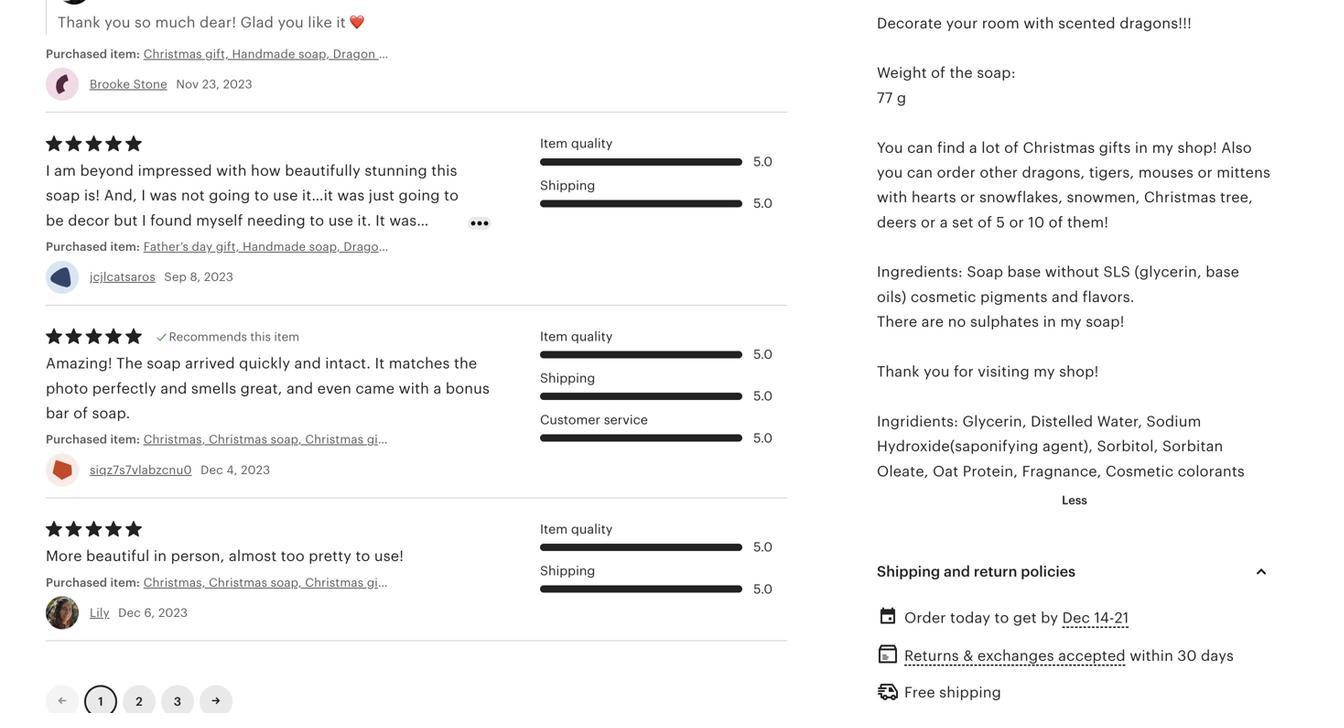 Task type: locate. For each thing, give the bounding box(es) containing it.
i am beyond impressed with how beautifully stunning this soap is! and, i was not going to use it…it was just going to be decor but i found myself needing to use it. it was luxurious and the fragrance was wonderful!!
[[46, 162, 459, 254]]

was
[[150, 187, 177, 204], [337, 187, 365, 204], [389, 212, 417, 229], [247, 237, 274, 254]]

agent),
[[1043, 438, 1093, 455]]

1 vertical spatial can
[[907, 164, 933, 181]]

0 vertical spatial my
[[1152, 139, 1174, 156]]

in inside 'you can find a lot of christmas gifts in my shop! also you can order other dragons, tigers, mouses or mittens with hearts or snowflakes, snowmen, christmas tree, deers or a set of 5 or 10 of them!'
[[1135, 139, 1148, 156]]

the left soap:
[[950, 65, 973, 81]]

to left use!
[[356, 548, 370, 565]]

my left soap!
[[1060, 314, 1082, 330]]

2 5.0 from the top
[[754, 196, 773, 211]]

1 horizontal spatial soap
[[147, 355, 181, 372]]

less
[[1062, 493, 1087, 507]]

purchased for more
[[46, 576, 107, 589]]

glycerin,
[[963, 413, 1027, 430]]

christmas down mouses
[[1144, 189, 1216, 206]]

going
[[209, 187, 250, 204], [399, 187, 440, 204]]

there
[[877, 314, 917, 330]]

1 vertical spatial item quality
[[540, 329, 613, 344]]

or right 5
[[1009, 214, 1024, 231]]

visiting
[[978, 363, 1030, 380]]

purchased item:
[[46, 47, 143, 61], [46, 240, 143, 254], [46, 433, 143, 446], [46, 576, 143, 589]]

a left "set"
[[940, 214, 948, 231]]

0 horizontal spatial in
[[154, 548, 167, 565]]

0 vertical spatial christmas
[[1023, 139, 1095, 156]]

of right bar
[[73, 405, 88, 422]]

3 purchased from the top
[[46, 433, 107, 446]]

in left person, at left
[[154, 548, 167, 565]]

a left the bonus
[[433, 380, 442, 397]]

flavors.
[[1083, 289, 1135, 305]]

i left the 'am'
[[46, 162, 50, 179]]

1 horizontal spatial this
[[431, 162, 457, 179]]

2 vertical spatial in
[[154, 548, 167, 565]]

even
[[317, 380, 352, 397]]

by
[[1041, 610, 1058, 626]]

1 vertical spatial my
[[1060, 314, 1082, 330]]

the down found
[[146, 237, 169, 254]]

in
[[1135, 139, 1148, 156], [1043, 314, 1056, 330], [154, 548, 167, 565]]

0 horizontal spatial dec
[[118, 606, 141, 620]]

item
[[274, 330, 299, 344]]

a left lot
[[969, 139, 978, 156]]

0 horizontal spatial base
[[1007, 264, 1041, 280]]

2023
[[223, 77, 252, 91], [204, 270, 233, 284], [241, 463, 270, 477], [158, 606, 188, 620]]

3 item quality from the top
[[540, 522, 613, 536]]

this right stunning
[[431, 162, 457, 179]]

and down but
[[115, 237, 142, 254]]

1 horizontal spatial dec
[[201, 463, 223, 477]]

quickly
[[239, 355, 290, 372]]

3 item from the top
[[540, 522, 568, 536]]

decor
[[68, 212, 110, 229]]

order
[[937, 164, 976, 181]]

just
[[369, 187, 395, 204]]

2 horizontal spatial in
[[1135, 139, 1148, 156]]

item quality for amazing! the soap arrived quickly and intact. it matches the photo perfectly and smells great, and even came with a bonus bar of soap.
[[540, 329, 613, 344]]

2 base from the left
[[1206, 264, 1240, 280]]

1 purchased from the top
[[46, 47, 107, 61]]

2 horizontal spatial my
[[1152, 139, 1174, 156]]

too
[[281, 548, 305, 565]]

2 vertical spatial my
[[1034, 363, 1055, 380]]

a inside amazing! the soap arrived quickly and intact. it matches the photo perfectly and smells great, and even came with a bonus bar of soap.
[[433, 380, 442, 397]]

1 vertical spatial it
[[375, 355, 385, 372]]

you left like
[[278, 14, 304, 30]]

or
[[1198, 164, 1213, 181], [960, 189, 975, 206], [921, 214, 936, 231], [1009, 214, 1024, 231]]

0 horizontal spatial christmas
[[1023, 139, 1095, 156]]

0 vertical spatial this
[[431, 162, 457, 179]]

1 vertical spatial soap
[[147, 355, 181, 372]]

free
[[904, 684, 935, 701]]

dec 14-21 button
[[1062, 605, 1129, 632]]

brooke stone nov 23, 2023
[[90, 77, 252, 91]]

3 quality from the top
[[571, 522, 613, 536]]

item: down but
[[110, 240, 140, 254]]

christmas
[[1023, 139, 1095, 156], [1144, 189, 1216, 206]]

0 vertical spatial shop!
[[1178, 139, 1217, 156]]

purchased item: down soap. on the left bottom of the page
[[46, 433, 143, 446]]

2 quality from the top
[[571, 329, 613, 344]]

4 item: from the top
[[110, 576, 140, 589]]

dec right by
[[1062, 610, 1090, 626]]

soap down the 'am'
[[46, 187, 80, 204]]

the
[[116, 355, 143, 372]]

and left even at the bottom of page
[[286, 380, 313, 397]]

1 horizontal spatial base
[[1206, 264, 1240, 280]]

dec
[[201, 463, 223, 477], [118, 606, 141, 620], [1062, 610, 1090, 626]]

4 purchased item: from the top
[[46, 576, 143, 589]]

for
[[954, 363, 974, 380]]

shipping
[[939, 684, 1002, 701]]

0 horizontal spatial going
[[209, 187, 250, 204]]

of inside amazing! the soap arrived quickly and intact. it matches the photo perfectly and smells great, and even came with a bonus bar of soap.
[[73, 405, 88, 422]]

purchased item: for amazing!
[[46, 433, 143, 446]]

a
[[969, 139, 978, 156], [940, 214, 948, 231], [433, 380, 442, 397]]

it inside i am beyond impressed with how beautifully stunning this soap is! and, i was not going to use it…it was just going to be decor but i found myself needing to use it. it was luxurious and the fragrance was wonderful!!
[[375, 212, 385, 229]]

1 vertical spatial item
[[540, 329, 568, 344]]

it inside amazing! the soap arrived quickly and intact. it matches the photo perfectly and smells great, and even came with a bonus bar of soap.
[[375, 355, 385, 372]]

14-
[[1094, 610, 1115, 626]]

0 vertical spatial it
[[375, 212, 385, 229]]

use left it.
[[328, 212, 353, 229]]

2 vertical spatial the
[[454, 355, 477, 372]]

wonderful!!
[[278, 237, 360, 254]]

0 horizontal spatial shop!
[[1059, 363, 1099, 380]]

stunning
[[365, 162, 427, 179]]

sep
[[164, 270, 187, 284]]

item: for you
[[110, 47, 140, 61]]

base
[[1007, 264, 1041, 280], [1206, 264, 1240, 280]]

0 horizontal spatial a
[[433, 380, 442, 397]]

purchased item: down decor
[[46, 240, 143, 254]]

was down needing
[[247, 237, 274, 254]]

1 horizontal spatial in
[[1043, 314, 1056, 330]]

and down 'without'
[[1052, 289, 1079, 305]]

2 horizontal spatial the
[[950, 65, 973, 81]]

you left so
[[105, 14, 131, 30]]

or left 'mittens'
[[1198, 164, 1213, 181]]

i right but
[[142, 212, 146, 229]]

and down item on the top of page
[[294, 355, 321, 372]]

3 5.0 from the top
[[754, 347, 773, 362]]

1 item: from the top
[[110, 47, 140, 61]]

1 vertical spatial use
[[328, 212, 353, 229]]

1 vertical spatial thank
[[877, 363, 920, 380]]

to right the just
[[444, 187, 459, 204]]

item: up brooke stone link at the left top of the page
[[110, 47, 140, 61]]

decorate
[[877, 15, 942, 31]]

shop! up distelled
[[1059, 363, 1099, 380]]

accepted
[[1058, 648, 1126, 664]]

my right visiting
[[1034, 363, 1055, 380]]

item: down soap. on the left bottom of the page
[[110, 433, 140, 446]]

1 vertical spatial christmas
[[1144, 189, 1216, 206]]

of right the 10
[[1049, 214, 1063, 231]]

also
[[1221, 139, 1252, 156]]

2 vertical spatial quality
[[571, 522, 613, 536]]

was down the just
[[389, 212, 417, 229]]

item: down beautiful
[[110, 576, 140, 589]]

1 horizontal spatial going
[[399, 187, 440, 204]]

more
[[46, 548, 82, 565]]

1 vertical spatial a
[[940, 214, 948, 231]]

soap right the
[[147, 355, 181, 372]]

was up it.
[[337, 187, 365, 204]]

0 vertical spatial item
[[540, 136, 568, 151]]

with up deers
[[877, 189, 908, 206]]

4 purchased from the top
[[46, 576, 107, 589]]

with inside 'you can find a lot of christmas gifts in my shop! also you can order other dragons, tigers, mouses or mittens with hearts or snowflakes, snowmen, christmas tree, deers or a set of 5 or 10 of them!'
[[877, 189, 908, 206]]

with left how in the top left of the page
[[216, 162, 247, 179]]

item: for beautiful
[[110, 576, 140, 589]]

purchased item: for thank
[[46, 47, 143, 61]]

lot
[[982, 139, 1000, 156]]

the up the bonus
[[454, 355, 477, 372]]

0 vertical spatial item quality
[[540, 136, 613, 151]]

purchased down more
[[46, 576, 107, 589]]

0 horizontal spatial thank
[[58, 14, 100, 30]]

of left 5
[[978, 214, 992, 231]]

to
[[254, 187, 269, 204], [444, 187, 459, 204], [310, 212, 324, 229], [356, 548, 370, 565], [995, 610, 1009, 626]]

can up hearts
[[907, 164, 933, 181]]

and inside i am beyond impressed with how beautifully stunning this soap is! and, i was not going to use it…it was just going to be decor but i found myself needing to use it. it was luxurious and the fragrance was wonderful!!
[[115, 237, 142, 254]]

1 purchased item: from the top
[[46, 47, 143, 61]]

my up mouses
[[1152, 139, 1174, 156]]

ingridients:
[[877, 413, 959, 430]]

2 vertical spatial i
[[142, 212, 146, 229]]

purchased down bar
[[46, 433, 107, 446]]

this inside i am beyond impressed with how beautifully stunning this soap is! and, i was not going to use it…it was just going to be decor but i found myself needing to use it. it was luxurious and the fragrance was wonderful!!
[[431, 162, 457, 179]]

1 horizontal spatial shop!
[[1178, 139, 1217, 156]]

7 5.0 from the top
[[754, 582, 773, 596]]

0 horizontal spatial use
[[273, 187, 298, 204]]

3 item: from the top
[[110, 433, 140, 446]]

beautiful
[[86, 548, 150, 565]]

you
[[877, 139, 903, 156]]

thank down there
[[877, 363, 920, 380]]

it up came
[[375, 355, 385, 372]]

0 vertical spatial soap
[[46, 187, 80, 204]]

0 vertical spatial quality
[[571, 136, 613, 151]]

1 vertical spatial the
[[146, 237, 169, 254]]

0 horizontal spatial my
[[1034, 363, 1055, 380]]

shop! inside 'you can find a lot of christmas gifts in my shop! also you can order other dragons, tigers, mouses or mittens with hearts or snowflakes, snowmen, christmas tree, deers or a set of 5 or 10 of them!'
[[1178, 139, 1217, 156]]

going down stunning
[[399, 187, 440, 204]]

tigers,
[[1089, 164, 1134, 181]]

in down pigments
[[1043, 314, 1056, 330]]

1 horizontal spatial the
[[454, 355, 477, 372]]

with down matches
[[399, 380, 429, 397]]

2 item from the top
[[540, 329, 568, 344]]

0 vertical spatial a
[[969, 139, 978, 156]]

shop!
[[1178, 139, 1217, 156], [1059, 363, 1099, 380]]

1 horizontal spatial a
[[940, 214, 948, 231]]

weight
[[877, 65, 927, 81]]

beautifully
[[285, 162, 361, 179]]

1 5.0 from the top
[[754, 154, 773, 169]]

8,
[[190, 270, 201, 284]]

recommends
[[169, 330, 247, 344]]

dec for in
[[118, 606, 141, 620]]

30
[[1178, 648, 1197, 664]]

i right and,
[[141, 187, 146, 204]]

2023 for sep 8, 2023
[[204, 270, 233, 284]]

oils)
[[877, 289, 907, 305]]

1 horizontal spatial my
[[1060, 314, 1082, 330]]

2 purchased item: from the top
[[46, 240, 143, 254]]

0 vertical spatial in
[[1135, 139, 1148, 156]]

1 vertical spatial quality
[[571, 329, 613, 344]]

it.
[[357, 212, 371, 229]]

returns & exchanges accepted within 30 days
[[904, 648, 1234, 664]]

quality
[[571, 136, 613, 151], [571, 329, 613, 344], [571, 522, 613, 536]]

going up myself
[[209, 187, 250, 204]]

0 vertical spatial the
[[950, 65, 973, 81]]

use up needing
[[273, 187, 298, 204]]

2 vertical spatial a
[[433, 380, 442, 397]]

0 vertical spatial use
[[273, 187, 298, 204]]

you
[[105, 14, 131, 30], [278, 14, 304, 30], [877, 164, 903, 181], [924, 363, 950, 380]]

2023 right 6,
[[158, 606, 188, 620]]

purchased item: up lily link
[[46, 576, 143, 589]]

and
[[115, 237, 142, 254], [1052, 289, 1079, 305], [294, 355, 321, 372], [160, 380, 187, 397], [286, 380, 313, 397], [944, 564, 970, 580]]

shipping for siqz7s7vlabzcnu0 dec 4, 2023
[[540, 371, 595, 385]]

found
[[150, 212, 192, 229]]

2 vertical spatial item quality
[[540, 522, 613, 536]]

2 vertical spatial item
[[540, 522, 568, 536]]

siqz7s7vlabzcnu0 link
[[90, 463, 192, 477]]

it right it.
[[375, 212, 385, 229]]

item for more beautiful in person, almost too pretty to use!
[[540, 522, 568, 536]]

free shipping
[[904, 684, 1002, 701]]

4 5.0 from the top
[[754, 389, 773, 403]]

item
[[540, 136, 568, 151], [540, 329, 568, 344], [540, 522, 568, 536]]

jcjlcatsaros
[[90, 270, 155, 284]]

2
[[136, 695, 143, 709]]

use
[[273, 187, 298, 204], [328, 212, 353, 229]]

1 vertical spatial shop!
[[1059, 363, 1099, 380]]

1 horizontal spatial thank
[[877, 363, 920, 380]]

christmas up dragons,
[[1023, 139, 1095, 156]]

base right '(glycerin,'
[[1206, 264, 1240, 280]]

purchased item: up brooke
[[46, 47, 143, 61]]

1 vertical spatial in
[[1043, 314, 1056, 330]]

item:
[[110, 47, 140, 61], [110, 240, 140, 254], [110, 433, 140, 446], [110, 576, 140, 589]]

returns & exchanges accepted button
[[904, 643, 1126, 669]]

dec left 4,
[[201, 463, 223, 477]]

shipping and return policies
[[877, 564, 1076, 580]]

0 horizontal spatial this
[[250, 330, 271, 344]]

2 item quality from the top
[[540, 329, 613, 344]]

bar
[[46, 405, 69, 422]]

you down you on the right top
[[877, 164, 903, 181]]

3 purchased item: from the top
[[46, 433, 143, 446]]

dec left 6,
[[118, 606, 141, 620]]

purchased up brooke
[[46, 47, 107, 61]]

0 horizontal spatial the
[[146, 237, 169, 254]]

2023 right 4,
[[241, 463, 270, 477]]

in right gifts
[[1135, 139, 1148, 156]]

and left 'return'
[[944, 564, 970, 580]]

thank left so
[[58, 14, 100, 30]]

77
[[877, 90, 893, 106]]

this left item on the top of page
[[250, 330, 271, 344]]

2023 right '8,' on the left top of page
[[204, 270, 233, 284]]

can right you on the right top
[[907, 139, 933, 156]]

sorbitol,
[[1097, 438, 1158, 455]]

base up pigments
[[1007, 264, 1041, 280]]

was up found
[[150, 187, 177, 204]]

1 item from the top
[[540, 136, 568, 151]]

and,
[[104, 187, 137, 204]]

decorate your room with scented dragons!!!
[[877, 15, 1192, 31]]

jcjlcatsaros sep 8, 2023
[[90, 270, 233, 284]]

shop! left also in the right of the page
[[1178, 139, 1217, 156]]

5
[[996, 214, 1005, 231]]

purchased down decor
[[46, 240, 107, 254]]

myself
[[196, 212, 243, 229]]

in inside ingredients: soap base without sls (glycerin, base oils) cosmetic pigments and flavors. there are no sulphates in my soap!
[[1043, 314, 1056, 330]]

0 horizontal spatial soap
[[46, 187, 80, 204]]

of right the weight
[[931, 65, 946, 81]]

0 vertical spatial thank
[[58, 14, 100, 30]]



Task type: describe. For each thing, give the bounding box(es) containing it.
shipping inside dropdown button
[[877, 564, 940, 580]]

cosmetic
[[1106, 463, 1174, 479]]

the inside weight of the soap: 77 g
[[950, 65, 973, 81]]

them!
[[1067, 214, 1109, 231]]

arrived
[[185, 355, 235, 372]]

sls
[[1104, 264, 1131, 280]]

luxurious
[[46, 237, 111, 254]]

came
[[356, 380, 395, 397]]

&
[[963, 648, 974, 664]]

1 going from the left
[[209, 187, 250, 204]]

to down it…it
[[310, 212, 324, 229]]

and left smells
[[160, 380, 187, 397]]

colorants
[[1178, 463, 1245, 479]]

purchased for amazing!
[[46, 433, 107, 446]]

2 item: from the top
[[110, 240, 140, 254]]

item quality for more beautiful in person, almost too pretty to use!
[[540, 522, 613, 536]]

with inside amazing! the soap arrived quickly and intact. it matches the photo perfectly and smells great, and even came with a bonus bar of soap.
[[399, 380, 429, 397]]

brooke stone link
[[90, 77, 167, 91]]

snowmen,
[[1067, 189, 1140, 206]]

4,
[[226, 463, 238, 477]]

shipping and return policies button
[[860, 550, 1289, 594]]

6 5.0 from the top
[[754, 540, 773, 554]]

mittens
[[1217, 164, 1271, 181]]

order today to get by dec 14-21
[[904, 610, 1129, 626]]

soap:
[[977, 65, 1016, 81]]

siqz7s7vlabzcnu0 dec 4, 2023
[[90, 463, 270, 477]]

amazing!
[[46, 355, 112, 372]]

it…it
[[302, 187, 333, 204]]

fragrance
[[173, 237, 243, 254]]

of inside weight of the soap: 77 g
[[931, 65, 946, 81]]

without
[[1045, 264, 1100, 280]]

2 going from the left
[[399, 187, 440, 204]]

amazing! the soap arrived quickly and intact. it matches the photo perfectly and smells great, and even came with a bonus bar of soap.
[[46, 355, 490, 422]]

sorbitan
[[1162, 438, 1223, 455]]

nov
[[176, 77, 199, 91]]

1 base from the left
[[1007, 264, 1041, 280]]

3
[[174, 695, 181, 709]]

thank for thank you so much dear! glad you like it ❤️
[[58, 14, 100, 30]]

2023 for dec 6, 2023
[[158, 606, 188, 620]]

sulphates
[[970, 314, 1039, 330]]

it
[[336, 14, 346, 30]]

2023 for dec 4, 2023
[[241, 463, 270, 477]]

with inside i am beyond impressed with how beautifully stunning this soap is! and, i was not going to use it…it was just going to be decor but i found myself needing to use it. it was luxurious and the fragrance was wonderful!!
[[216, 162, 247, 179]]

customer service
[[540, 412, 648, 427]]

order
[[904, 610, 946, 626]]

quality for more beautiful in person, almost too pretty to use!
[[571, 522, 613, 536]]

you left 'for'
[[924, 363, 950, 380]]

within
[[1130, 648, 1174, 664]]

1 vertical spatial i
[[141, 187, 146, 204]]

1 vertical spatial this
[[250, 330, 271, 344]]

water,
[[1097, 413, 1143, 430]]

thank you so much dear! glad you like it ❤️
[[58, 14, 365, 30]]

be
[[46, 212, 64, 229]]

item: for the
[[110, 433, 140, 446]]

2 horizontal spatial dec
[[1062, 610, 1090, 626]]

perfectly
[[92, 380, 156, 397]]

to left get
[[995, 610, 1009, 626]]

thank for thank you for visiting my shop!
[[877, 363, 920, 380]]

photo
[[46, 380, 88, 397]]

beyond
[[80, 162, 134, 179]]

am
[[54, 162, 76, 179]]

of right lot
[[1004, 139, 1019, 156]]

ingridients: glycerin, distelled water, sodium hydroxide(saponifying agent), sorbitol, sorbitan oleate, oat protein, fragnance, cosmetic colorants
[[877, 413, 1245, 479]]

lily link
[[90, 606, 109, 620]]

with right the room
[[1024, 15, 1054, 31]]

like
[[308, 14, 332, 30]]

5 5.0 from the top
[[754, 430, 773, 445]]

2 link
[[123, 685, 156, 713]]

so
[[135, 14, 151, 30]]

2023 right 23,
[[223, 77, 252, 91]]

but
[[114, 212, 138, 229]]

2 purchased from the top
[[46, 240, 107, 254]]

shipping for lily dec 6, 2023
[[540, 563, 595, 578]]

jcjlcatsaros link
[[90, 270, 155, 284]]

needing
[[247, 212, 306, 229]]

the inside amazing! the soap arrived quickly and intact. it matches the photo perfectly and smells great, and even came with a bonus bar of soap.
[[454, 355, 477, 372]]

2 horizontal spatial a
[[969, 139, 978, 156]]

distelled
[[1031, 413, 1093, 430]]

or down hearts
[[921, 214, 936, 231]]

siqz7s7vlabzcnu0
[[90, 463, 192, 477]]

to down how in the top left of the page
[[254, 187, 269, 204]]

exchanges
[[978, 648, 1054, 664]]

gifts
[[1099, 139, 1131, 156]]

not
[[181, 187, 205, 204]]

you inside 'you can find a lot of christmas gifts in my shop! also you can order other dragons, tigers, mouses or mittens with hearts or snowflakes, snowmen, christmas tree, deers or a set of 5 or 10 of them!'
[[877, 164, 903, 181]]

soap inside amazing! the soap arrived quickly and intact. it matches the photo perfectly and smells great, and even came with a bonus bar of soap.
[[147, 355, 181, 372]]

and inside the shipping and return policies dropdown button
[[944, 564, 970, 580]]

purchased for thank
[[46, 47, 107, 61]]

0 vertical spatial can
[[907, 139, 933, 156]]

1 horizontal spatial use
[[328, 212, 353, 229]]

return
[[974, 564, 1017, 580]]

weight of the soap: 77 g
[[877, 65, 1016, 106]]

you can find a lot of christmas gifts in my shop! also you can order other dragons, tigers, mouses or mittens with hearts or snowflakes, snowmen, christmas tree, deers or a set of 5 or 10 of them!
[[877, 139, 1271, 231]]

1 quality from the top
[[571, 136, 613, 151]]

soap!
[[1086, 314, 1125, 330]]

ingredients: soap base without sls (glycerin, base oils) cosmetic pigments and flavors. there are no sulphates in my soap!
[[877, 264, 1240, 330]]

23,
[[202, 77, 220, 91]]

your
[[946, 15, 978, 31]]

and inside ingredients: soap base without sls (glycerin, base oils) cosmetic pigments and flavors. there are no sulphates in my soap!
[[1052, 289, 1079, 305]]

dec for soap
[[201, 463, 223, 477]]

dragons!!!
[[1120, 15, 1192, 31]]

the inside i am beyond impressed with how beautifully stunning this soap is! and, i was not going to use it…it was just going to be decor but i found myself needing to use it. it was luxurious and the fragrance was wonderful!!
[[146, 237, 169, 254]]

stone
[[133, 77, 167, 91]]

0 vertical spatial i
[[46, 162, 50, 179]]

1 item quality from the top
[[540, 136, 613, 151]]

shipping for jcjlcatsaros sep 8, 2023
[[540, 178, 595, 192]]

21
[[1115, 610, 1129, 626]]

soap
[[967, 264, 1003, 280]]

3 link
[[161, 685, 194, 713]]

sodium
[[1147, 413, 1201, 430]]

my inside ingredients: soap base without sls (glycerin, base oils) cosmetic pigments and flavors. there are no sulphates in my soap!
[[1060, 314, 1082, 330]]

almost
[[229, 548, 277, 565]]

protein,
[[963, 463, 1018, 479]]

service
[[604, 412, 648, 427]]

purchased item: for more
[[46, 576, 143, 589]]

glad
[[240, 14, 274, 30]]

item for amazing! the soap arrived quickly and intact. it matches the photo perfectly and smells great, and even came with a bonus bar of soap.
[[540, 329, 568, 344]]

1 horizontal spatial christmas
[[1144, 189, 1216, 206]]

pretty
[[309, 548, 352, 565]]

(glycerin,
[[1135, 264, 1202, 280]]

1 link
[[84, 685, 117, 713]]

is!
[[84, 187, 100, 204]]

pigments
[[980, 289, 1048, 305]]

thank you for visiting my shop!
[[877, 363, 1099, 380]]

great,
[[240, 380, 282, 397]]

customer
[[540, 412, 600, 427]]

person,
[[171, 548, 225, 565]]

deers
[[877, 214, 917, 231]]

bonus
[[446, 380, 490, 397]]

snowflakes,
[[979, 189, 1063, 206]]

quality for amazing! the soap arrived quickly and intact. it matches the photo perfectly and smells great, and even came with a bonus bar of soap.
[[571, 329, 613, 344]]

recommends this item
[[169, 330, 299, 344]]

6,
[[144, 606, 155, 620]]

soap inside i am beyond impressed with how beautifully stunning this soap is! and, i was not going to use it…it was just going to be decor but i found myself needing to use it. it was luxurious and the fragrance was wonderful!!
[[46, 187, 80, 204]]

or up "set"
[[960, 189, 975, 206]]

1
[[98, 695, 103, 709]]

my inside 'you can find a lot of christmas gifts in my shop! also you can order other dragons, tigers, mouses or mittens with hearts or snowflakes, snowmen, christmas tree, deers or a set of 5 or 10 of them!'
[[1152, 139, 1174, 156]]



Task type: vqa. For each thing, say whether or not it's contained in the screenshot.
second going from right
yes



